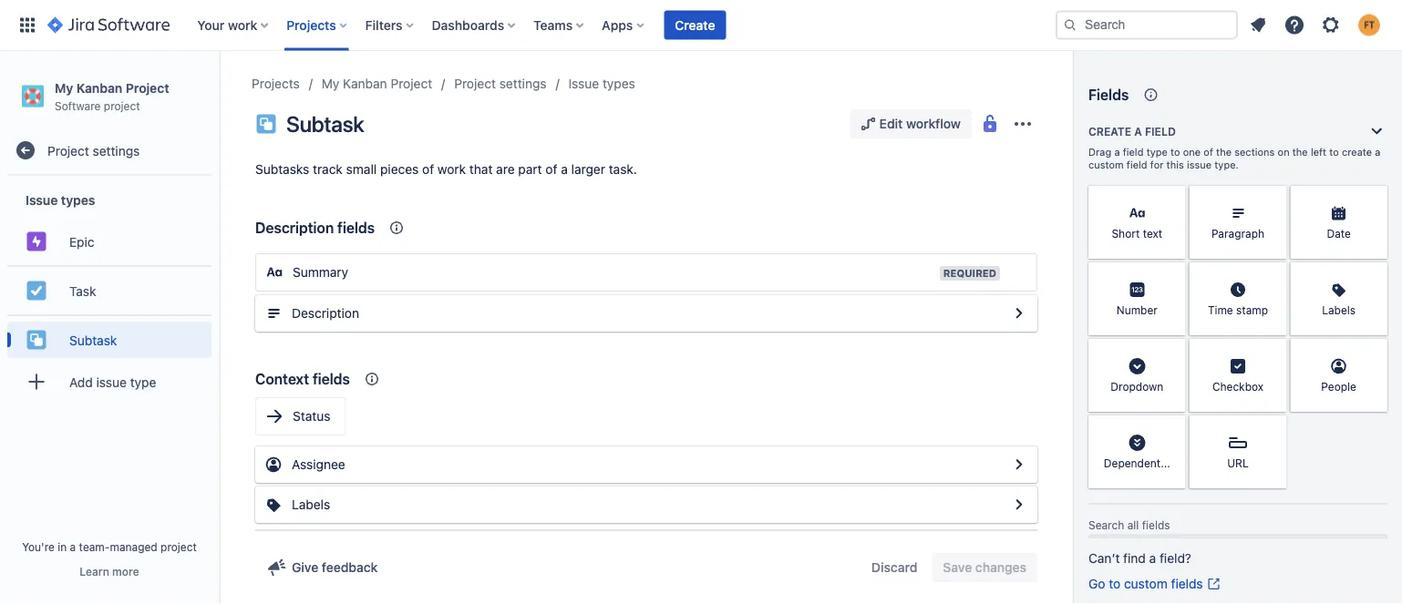 Task type: locate. For each thing, give the bounding box(es) containing it.
description for description
[[292, 306, 359, 321]]

issue types
[[568, 76, 635, 91], [26, 192, 95, 207]]

description inside description 'button'
[[292, 306, 359, 321]]

epic link
[[7, 224, 211, 260]]

team-
[[79, 541, 110, 553]]

discard
[[871, 560, 917, 575]]

more information about the context fields image
[[386, 217, 408, 239], [361, 368, 383, 390]]

project
[[104, 99, 140, 112], [160, 541, 197, 553]]

0 vertical spatial subtask
[[286, 111, 364, 137]]

0 horizontal spatial work
[[228, 17, 257, 32]]

0 vertical spatial open field configuration image
[[1008, 303, 1030, 325]]

types inside group
[[61, 192, 95, 207]]

my
[[322, 76, 339, 91], [55, 80, 73, 95]]

field
[[1145, 125, 1176, 138], [1123, 146, 1144, 158], [1127, 159, 1147, 171]]

type inside drag a field type to one of the sections on the left to create a custom field for this issue type.
[[1146, 146, 1168, 158]]

2 open field configuration image from the top
[[1008, 454, 1030, 476]]

1 vertical spatial type
[[130, 374, 156, 390]]

jira software image
[[47, 14, 170, 36], [47, 14, 170, 36]]

type inside button
[[130, 374, 156, 390]]

labels
[[1322, 304, 1356, 316], [292, 497, 330, 512]]

1 horizontal spatial create
[[1088, 125, 1131, 138]]

settings down "primary" element
[[499, 76, 547, 91]]

labels down assignee
[[292, 497, 330, 512]]

fields right the all
[[1142, 519, 1170, 532]]

description fields
[[255, 219, 375, 237]]

stamp
[[1236, 304, 1268, 316]]

1 horizontal spatial issue
[[568, 76, 599, 91]]

more information image for labels
[[1364, 264, 1386, 286]]

fields
[[1088, 86, 1129, 103]]

1 vertical spatial issue
[[96, 374, 127, 390]]

type
[[1146, 146, 1168, 158], [130, 374, 156, 390]]

subtask inside subtask link
[[69, 333, 117, 348]]

1 horizontal spatial project settings link
[[454, 73, 547, 95]]

project settings link
[[454, 73, 547, 95], [7, 132, 211, 169]]

0 horizontal spatial the
[[1216, 146, 1232, 158]]

to
[[1171, 146, 1180, 158], [1329, 146, 1339, 158], [1109, 577, 1120, 592]]

0 vertical spatial issue types
[[568, 76, 635, 91]]

number
[[1116, 304, 1158, 316]]

to right go
[[1109, 577, 1120, 592]]

description up summary
[[255, 219, 334, 237]]

projects up issue type icon
[[252, 76, 300, 91]]

issue down one
[[1187, 159, 1212, 171]]

0 vertical spatial settings
[[499, 76, 547, 91]]

type up for
[[1146, 146, 1168, 158]]

Search field
[[1056, 10, 1238, 40]]

more information image for date
[[1364, 188, 1386, 210]]

settings
[[499, 76, 547, 91], [93, 143, 140, 158]]

to right left
[[1329, 146, 1339, 158]]

1 horizontal spatial types
[[603, 76, 635, 91]]

0 horizontal spatial project settings
[[47, 143, 140, 158]]

0 vertical spatial field
[[1145, 125, 1176, 138]]

more information image
[[1162, 264, 1184, 286], [1263, 264, 1285, 286], [1364, 264, 1386, 286], [1162, 341, 1184, 363], [1263, 341, 1285, 363], [1162, 418, 1184, 439]]

more information image for time stamp
[[1263, 264, 1285, 286]]

2 horizontal spatial of
[[1204, 146, 1213, 158]]

time
[[1208, 304, 1233, 316]]

kanban down filters
[[343, 76, 387, 91]]

0 horizontal spatial project
[[104, 99, 140, 112]]

drag a field type to one of the sections on the left to create a custom field for this issue type.
[[1088, 146, 1381, 171]]

of
[[1204, 146, 1213, 158], [422, 162, 434, 177], [545, 162, 557, 177]]

project right software
[[104, 99, 140, 112]]

0 horizontal spatial issue
[[96, 374, 127, 390]]

projects link
[[252, 73, 300, 95]]

3 open field configuration image from the top
[[1008, 494, 1030, 516]]

0 horizontal spatial types
[[61, 192, 95, 207]]

a right create
[[1375, 146, 1381, 158]]

you're in a team-managed project
[[22, 541, 197, 553]]

1 vertical spatial projects
[[252, 76, 300, 91]]

1 horizontal spatial issue types
[[568, 76, 635, 91]]

type down subtask link
[[130, 374, 156, 390]]

1 vertical spatial field
[[1123, 146, 1144, 158]]

to up this
[[1171, 146, 1180, 158]]

more options image
[[1012, 113, 1034, 135]]

give feedback
[[292, 560, 378, 575]]

1 vertical spatial description
[[292, 306, 359, 321]]

date
[[1327, 227, 1351, 240]]

0 horizontal spatial my
[[55, 80, 73, 95]]

custom inside drag a field type to one of the sections on the left to create a custom field for this issue type.
[[1088, 159, 1124, 171]]

0 vertical spatial type
[[1146, 146, 1168, 158]]

custom
[[1088, 159, 1124, 171], [1124, 577, 1168, 592]]

0 horizontal spatial kanban
[[76, 80, 122, 95]]

fields
[[337, 219, 375, 237], [313, 371, 350, 388], [1142, 519, 1170, 532], [1171, 577, 1203, 592]]

dropdown
[[1111, 380, 1164, 393]]

custom down can't find a field?
[[1124, 577, 1168, 592]]

kanban
[[343, 76, 387, 91], [76, 80, 122, 95]]

issue
[[1187, 159, 1212, 171], [96, 374, 127, 390]]

1 open field configuration image from the top
[[1008, 303, 1030, 325]]

1 horizontal spatial settings
[[499, 76, 547, 91]]

1 vertical spatial types
[[61, 192, 95, 207]]

0 horizontal spatial labels
[[292, 497, 330, 512]]

custom down drag
[[1088, 159, 1124, 171]]

issue for group containing issue types
[[26, 192, 58, 207]]

0 vertical spatial description
[[255, 219, 334, 237]]

kanban up software
[[76, 80, 122, 95]]

0 horizontal spatial subtask
[[69, 333, 117, 348]]

a
[[1134, 125, 1142, 138], [1114, 146, 1120, 158], [1375, 146, 1381, 158], [561, 162, 568, 177], [70, 541, 76, 553], [1149, 551, 1156, 566]]

project settings link down 'my kanban project software project'
[[7, 132, 211, 169]]

1 vertical spatial project settings link
[[7, 132, 211, 169]]

this link will be opened in a new tab image
[[1207, 577, 1221, 592]]

my right projects link on the top of page
[[322, 76, 339, 91]]

1 horizontal spatial work
[[437, 162, 466, 177]]

1 horizontal spatial to
[[1171, 146, 1180, 158]]

of right part on the top left
[[545, 162, 557, 177]]

dashboards button
[[426, 10, 522, 40]]

labels inside button
[[292, 497, 330, 512]]

project down the dashboards popup button
[[454, 76, 496, 91]]

issue inside group
[[26, 192, 58, 207]]

2 vertical spatial open field configuration image
[[1008, 494, 1030, 516]]

issue types inside group
[[26, 192, 95, 207]]

feedback
[[322, 560, 378, 575]]

subtask group
[[7, 315, 211, 364]]

give feedback button
[[255, 553, 389, 583]]

0 vertical spatial custom
[[1088, 159, 1124, 171]]

field down create a field
[[1123, 146, 1144, 158]]

issue right add
[[96, 374, 127, 390]]

work inside your work dropdown button
[[228, 17, 257, 32]]

all
[[1127, 519, 1139, 532]]

open field configuration image
[[1008, 303, 1030, 325], [1008, 454, 1030, 476], [1008, 494, 1030, 516]]

my inside 'my kanban project software project'
[[55, 80, 73, 95]]

field up for
[[1145, 125, 1176, 138]]

issue for issue types link
[[568, 76, 599, 91]]

1 horizontal spatial the
[[1292, 146, 1308, 158]]

1 horizontal spatial project
[[160, 541, 197, 553]]

of right one
[[1204, 146, 1213, 158]]

the up type.
[[1216, 146, 1232, 158]]

create up drag
[[1088, 125, 1131, 138]]

1 vertical spatial more information about the context fields image
[[361, 368, 383, 390]]

0 vertical spatial issue
[[1187, 159, 1212, 171]]

group containing issue types
[[7, 176, 211, 411]]

0 vertical spatial projects
[[286, 17, 336, 32]]

more information image for number
[[1162, 264, 1184, 286]]

issue up 'epic' "link"
[[26, 192, 58, 207]]

subtask
[[286, 111, 364, 137], [69, 333, 117, 348]]

more information image for checkbox
[[1263, 341, 1285, 363]]

my for my kanban project software project
[[55, 80, 73, 95]]

field for drag
[[1123, 146, 1144, 158]]

type.
[[1214, 159, 1239, 171]]

1 vertical spatial create
[[1088, 125, 1131, 138]]

small
[[346, 162, 377, 177]]

1 vertical spatial labels
[[292, 497, 330, 512]]

learn more button
[[80, 564, 139, 579]]

types down apps popup button
[[603, 76, 635, 91]]

0 horizontal spatial to
[[1109, 577, 1120, 592]]

1 horizontal spatial kanban
[[343, 76, 387, 91]]

description down summary
[[292, 306, 359, 321]]

2 horizontal spatial to
[[1329, 146, 1339, 158]]

project settings link down the dashboards popup button
[[454, 73, 547, 95]]

1 vertical spatial custom
[[1124, 577, 1168, 592]]

1 horizontal spatial subtask
[[286, 111, 364, 137]]

fields left this link will be opened in a new tab icon
[[1171, 577, 1203, 592]]

1 vertical spatial issue
[[26, 192, 58, 207]]

open field configuration image inside description 'button'
[[1008, 303, 1030, 325]]

larger
[[571, 162, 605, 177]]

open field configuration image inside labels button
[[1008, 494, 1030, 516]]

project down software
[[47, 143, 89, 158]]

work left that
[[437, 162, 466, 177]]

subtask up add
[[69, 333, 117, 348]]

of right pieces
[[422, 162, 434, 177]]

1 vertical spatial project settings
[[47, 143, 140, 158]]

kanban inside 'my kanban project software project'
[[76, 80, 122, 95]]

issue types for issue types link
[[568, 76, 635, 91]]

...
[[1161, 457, 1170, 469]]

1 vertical spatial issue types
[[26, 192, 95, 207]]

1 horizontal spatial type
[[1146, 146, 1168, 158]]

work right "your"
[[228, 17, 257, 32]]

types for group containing issue types
[[61, 192, 95, 207]]

banner
[[0, 0, 1402, 51]]

0 horizontal spatial settings
[[93, 143, 140, 158]]

more information image for people
[[1364, 341, 1386, 363]]

1 vertical spatial subtask
[[69, 333, 117, 348]]

apps button
[[596, 10, 651, 40]]

your profile and settings image
[[1358, 14, 1380, 36]]

work
[[228, 17, 257, 32], [437, 162, 466, 177]]

subtask up "track"
[[286, 111, 364, 137]]

sections
[[1234, 146, 1275, 158]]

can't
[[1088, 551, 1120, 566]]

0 horizontal spatial create
[[675, 17, 715, 32]]

more information about the context fields image right context fields
[[361, 368, 383, 390]]

0 vertical spatial work
[[228, 17, 257, 32]]

project
[[391, 76, 432, 91], [454, 76, 496, 91], [126, 80, 169, 95], [47, 143, 89, 158]]

types up epic
[[61, 192, 95, 207]]

description for description fields
[[255, 219, 334, 237]]

types
[[603, 76, 635, 91], [61, 192, 95, 207]]

0 vertical spatial more information about the context fields image
[[386, 217, 408, 239]]

field left for
[[1127, 159, 1147, 171]]

0 horizontal spatial type
[[130, 374, 156, 390]]

1 horizontal spatial my
[[322, 76, 339, 91]]

group
[[7, 176, 211, 411]]

project right managed
[[160, 541, 197, 553]]

banner containing your work
[[0, 0, 1402, 51]]

0 vertical spatial types
[[603, 76, 635, 91]]

0 vertical spatial issue
[[568, 76, 599, 91]]

project left sidebar navigation image
[[126, 80, 169, 95]]

of inside drag a field type to one of the sections on the left to create a custom field for this issue type.
[[1204, 146, 1213, 158]]

issue types up epic
[[26, 192, 95, 207]]

create
[[675, 17, 715, 32], [1088, 125, 1131, 138]]

my for my kanban project
[[322, 76, 339, 91]]

0 vertical spatial create
[[675, 17, 715, 32]]

1 horizontal spatial more information about the context fields image
[[386, 217, 408, 239]]

0 horizontal spatial more information about the context fields image
[[361, 368, 383, 390]]

issue down teams dropdown button
[[568, 76, 599, 91]]

project settings down software
[[47, 143, 140, 158]]

task link
[[7, 273, 211, 309]]

issue types down apps in the left top of the page
[[568, 76, 635, 91]]

your
[[197, 17, 225, 32]]

1 vertical spatial open field configuration image
[[1008, 454, 1030, 476]]

add issue type image
[[26, 371, 47, 393]]

0 horizontal spatial issue
[[26, 192, 58, 207]]

subtask link
[[7, 322, 211, 358]]

1 vertical spatial project
[[160, 541, 197, 553]]

project settings down the dashboards popup button
[[454, 76, 547, 91]]

create a field
[[1088, 125, 1176, 138]]

my up software
[[55, 80, 73, 95]]

field for create
[[1145, 125, 1176, 138]]

go to custom fields
[[1088, 577, 1203, 592]]

0 horizontal spatial issue types
[[26, 192, 95, 207]]

more information about the context fields image down pieces
[[386, 217, 408, 239]]

1 the from the left
[[1216, 146, 1232, 158]]

issue
[[568, 76, 599, 91], [26, 192, 58, 207]]

1 horizontal spatial labels
[[1322, 304, 1356, 316]]

the right on
[[1292, 146, 1308, 158]]

0 vertical spatial project
[[104, 99, 140, 112]]

create inside button
[[675, 17, 715, 32]]

more information image for short text
[[1162, 188, 1184, 210]]

create right apps popup button
[[675, 17, 715, 32]]

1 vertical spatial work
[[437, 162, 466, 177]]

more information image
[[1162, 188, 1184, 210], [1263, 188, 1285, 210], [1364, 188, 1386, 210], [1364, 341, 1386, 363]]

1 horizontal spatial issue
[[1187, 159, 1212, 171]]

my kanban project software project
[[55, 80, 169, 112]]

settings down 'my kanban project software project'
[[93, 143, 140, 158]]

labels up people
[[1322, 304, 1356, 316]]

projects inside dropdown button
[[286, 17, 336, 32]]

projects up projects link on the top of page
[[286, 17, 336, 32]]

0 vertical spatial project settings
[[454, 76, 547, 91]]

issue inside the add issue type button
[[96, 374, 127, 390]]



Task type: vqa. For each thing, say whether or not it's contained in the screenshot.


Task type: describe. For each thing, give the bounding box(es) containing it.
task
[[69, 283, 96, 298]]

a right drag
[[1114, 146, 1120, 158]]

create for create a field
[[1088, 125, 1131, 138]]

context fields
[[255, 371, 350, 388]]

description button
[[255, 295, 1037, 332]]

more information about the context fields image for context fields
[[361, 368, 383, 390]]

kanban for my kanban project
[[343, 76, 387, 91]]

apps
[[602, 17, 633, 32]]

create for create
[[675, 17, 715, 32]]

workflow
[[906, 116, 961, 131]]

projects button
[[281, 10, 354, 40]]

filters button
[[360, 10, 421, 40]]

a left larger
[[561, 162, 568, 177]]

sidebar navigation image
[[199, 73, 239, 109]]

url
[[1227, 457, 1249, 469]]

kanban for my kanban project software project
[[76, 80, 122, 95]]

my kanban project link
[[322, 73, 432, 95]]

more information about the fields image
[[1140, 84, 1162, 106]]

one
[[1183, 146, 1201, 158]]

0 vertical spatial project settings link
[[454, 73, 547, 95]]

assignee
[[292, 457, 345, 472]]

drag
[[1088, 146, 1111, 158]]

discard button
[[860, 553, 928, 583]]

notifications image
[[1247, 14, 1269, 36]]

types for issue types link
[[603, 76, 635, 91]]

custom inside go to custom fields link
[[1124, 577, 1168, 592]]

add issue type button
[[7, 364, 211, 400]]

create button
[[664, 10, 726, 40]]

0 horizontal spatial project settings link
[[7, 132, 211, 169]]

learn
[[80, 565, 109, 578]]

project down filters dropdown button
[[391, 76, 432, 91]]

1 horizontal spatial project settings
[[454, 76, 547, 91]]

my kanban project
[[322, 76, 432, 91]]

0 vertical spatial labels
[[1322, 304, 1356, 316]]

issue type icon image
[[255, 113, 277, 135]]

teams button
[[528, 10, 591, 40]]

issue types link
[[568, 73, 635, 95]]

fields up summary
[[337, 219, 375, 237]]

search all fields
[[1088, 519, 1170, 532]]

0 horizontal spatial of
[[422, 162, 434, 177]]

more information image for dropdown
[[1162, 341, 1184, 363]]

search image
[[1063, 18, 1077, 32]]

dashboards
[[432, 17, 504, 32]]

give
[[292, 560, 318, 575]]

dependent ...
[[1104, 457, 1170, 469]]

projects for the projects dropdown button
[[286, 17, 336, 32]]

learn more
[[80, 565, 139, 578]]

issue types for group containing issue types
[[26, 192, 95, 207]]

a right find
[[1149, 551, 1156, 566]]

software
[[55, 99, 101, 112]]

teams
[[533, 17, 573, 32]]

track
[[313, 162, 343, 177]]

paragraph
[[1211, 227, 1264, 240]]

that
[[469, 162, 493, 177]]

your work button
[[192, 10, 276, 40]]

labels button
[[255, 487, 1037, 523]]

open field configuration image for assignee
[[1008, 494, 1030, 516]]

short text
[[1112, 227, 1162, 240]]

you're
[[22, 541, 55, 553]]

project inside 'my kanban project software project'
[[104, 99, 140, 112]]

edit workflow
[[879, 116, 961, 131]]

find
[[1123, 551, 1146, 566]]

more information about the context fields image for description fields
[[386, 217, 408, 239]]

appswitcher icon image
[[16, 14, 38, 36]]

assignee button
[[255, 447, 1037, 483]]

dependent
[[1104, 457, 1161, 469]]

context
[[255, 371, 309, 388]]

this
[[1166, 159, 1184, 171]]

text
[[1143, 227, 1162, 240]]

create
[[1342, 146, 1372, 158]]

subtasks track small pieces of work that are part of a larger task.
[[255, 162, 637, 177]]

for
[[1150, 159, 1164, 171]]

pieces
[[380, 162, 419, 177]]

time stamp
[[1208, 304, 1268, 316]]

a down more information about the fields icon
[[1134, 125, 1142, 138]]

edit
[[879, 116, 903, 131]]

summary
[[293, 265, 348, 280]]

2 the from the left
[[1292, 146, 1308, 158]]

open field configuration image for summary
[[1008, 303, 1030, 325]]

in
[[58, 541, 67, 553]]

projects for projects link on the top of page
[[252, 76, 300, 91]]

more information image for paragraph
[[1263, 188, 1285, 210]]

edit workflow button
[[850, 109, 972, 139]]

field?
[[1160, 551, 1191, 566]]

a right in
[[70, 541, 76, 553]]

project inside 'my kanban project software project'
[[126, 80, 169, 95]]

task.
[[609, 162, 637, 177]]

open field configuration image inside assignee button
[[1008, 454, 1030, 476]]

subtasks
[[255, 162, 309, 177]]

settings image
[[1320, 14, 1342, 36]]

can't find a field?
[[1088, 551, 1191, 566]]

are
[[496, 162, 515, 177]]

primary element
[[11, 0, 1056, 51]]

more
[[112, 565, 139, 578]]

help image
[[1284, 14, 1305, 36]]

issue inside drag a field type to one of the sections on the left to create a custom field for this issue type.
[[1187, 159, 1212, 171]]

epic
[[69, 234, 94, 249]]

Type to search all fields text field
[[1090, 536, 1364, 569]]

go to custom fields link
[[1088, 575, 1221, 593]]

part
[[518, 162, 542, 177]]

people
[[1321, 380, 1356, 393]]

add
[[69, 374, 93, 390]]

1 vertical spatial settings
[[93, 143, 140, 158]]

status
[[293, 409, 330, 424]]

search
[[1088, 519, 1124, 532]]

required
[[943, 268, 996, 279]]

short
[[1112, 227, 1140, 240]]

filters
[[365, 17, 403, 32]]

checkbox
[[1212, 380, 1264, 393]]

on
[[1278, 146, 1290, 158]]

left
[[1311, 146, 1326, 158]]

2 vertical spatial field
[[1127, 159, 1147, 171]]

fields up status
[[313, 371, 350, 388]]

1 horizontal spatial of
[[545, 162, 557, 177]]

managed
[[110, 541, 157, 553]]

go
[[1088, 577, 1105, 592]]



